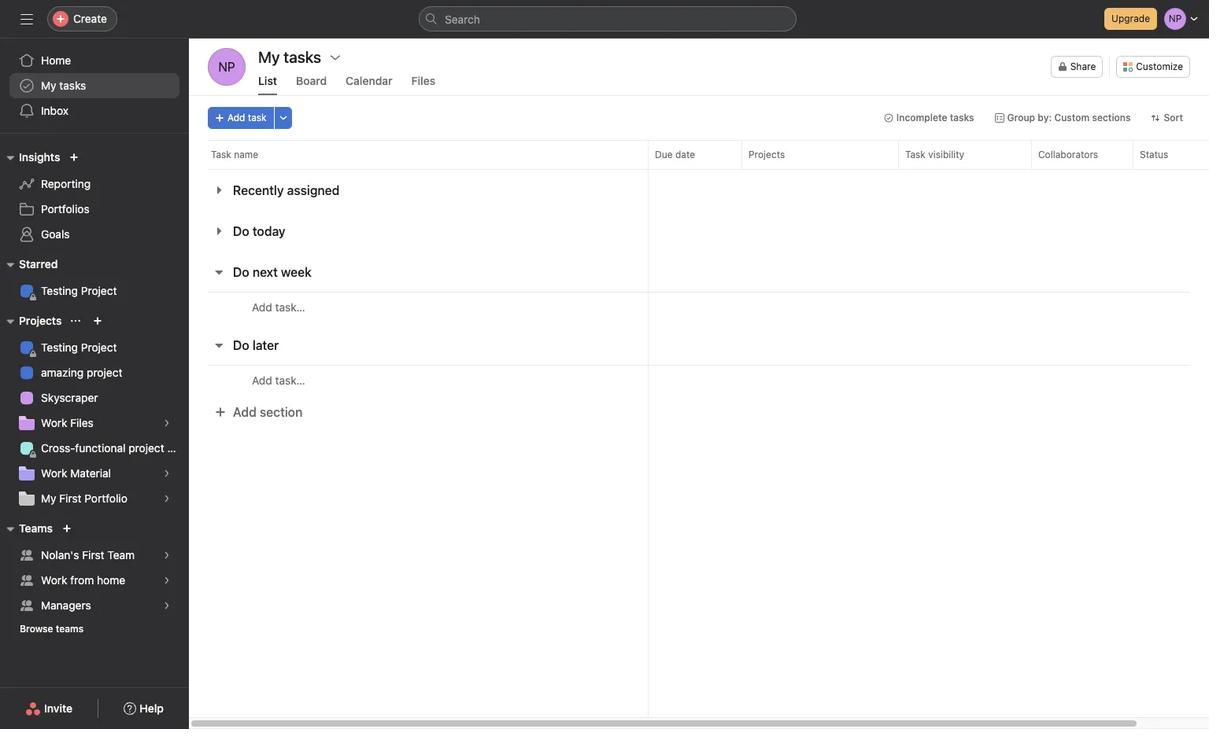 Task type: vqa. For each thing, say whether or not it's contained in the screenshot.
LIST BOX
no



Task type: describe. For each thing, give the bounding box(es) containing it.
by:
[[1038, 112, 1052, 124]]

collaborators
[[1038, 149, 1098, 161]]

do today
[[233, 224, 285, 239]]

status
[[1140, 149, 1168, 161]]

add left section
[[233, 405, 256, 420]]

project for testing project 'link' in starred element
[[81, 284, 117, 298]]

insights button
[[0, 148, 60, 167]]

reporting
[[41, 177, 91, 190]]

do later
[[233, 338, 279, 353]]

add task… for next
[[252, 300, 305, 314]]

skyscraper
[[41, 391, 98, 405]]

add task… row for do next week
[[189, 292, 1209, 322]]

date
[[675, 149, 695, 161]]

starred button
[[0, 255, 58, 274]]

upgrade
[[1112, 13, 1150, 24]]

today
[[253, 224, 285, 239]]

due date
[[655, 149, 695, 161]]

collapse task list for this section image
[[213, 266, 225, 279]]

cross-functional project plan
[[41, 442, 189, 455]]

browse teams button
[[13, 619, 91, 641]]

portfolios
[[41, 202, 89, 216]]

teams button
[[0, 520, 53, 538]]

reporting link
[[9, 172, 179, 197]]

insights element
[[0, 143, 189, 250]]

portfolios link
[[9, 197, 179, 222]]

teams
[[56, 623, 84, 635]]

customize button
[[1116, 56, 1190, 78]]

np
[[218, 60, 235, 74]]

managers link
[[9, 593, 179, 619]]

list link
[[258, 74, 277, 95]]

nolan's first team link
[[9, 543, 179, 568]]

hide sidebar image
[[20, 13, 33, 25]]

task… for next
[[275, 300, 305, 314]]

section
[[260, 405, 303, 420]]

teams element
[[0, 515, 189, 644]]

recently assigned button
[[233, 176, 340, 205]]

task for task visibility
[[905, 149, 926, 161]]

starred
[[19, 257, 58, 271]]

browse teams image
[[62, 524, 72, 534]]

name
[[234, 149, 258, 161]]

invite
[[44, 702, 73, 716]]

add down next
[[252, 300, 272, 314]]

starred element
[[0, 250, 189, 307]]

home link
[[9, 48, 179, 73]]

new project or portfolio image
[[93, 316, 103, 326]]

testing project inside starred element
[[41, 284, 117, 298]]

board
[[296, 74, 327, 87]]

goals
[[41, 227, 70, 241]]

first for my
[[59, 492, 82, 505]]

home
[[41, 54, 71, 67]]

see details, work files image
[[162, 419, 172, 428]]

my first portfolio link
[[9, 486, 179, 512]]

incomplete
[[896, 112, 947, 124]]

show options, current sort, top image
[[71, 316, 81, 326]]

expand task list for this section image for recently assigned
[[213, 184, 225, 197]]

help
[[140, 702, 164, 716]]

calendar
[[346, 74, 393, 87]]

work for work from home
[[41, 574, 67, 587]]

add task… button for later
[[252, 372, 305, 389]]

my for my first portfolio
[[41, 492, 56, 505]]

1 vertical spatial project
[[129, 442, 164, 455]]

material
[[70, 467, 111, 480]]

add task… row for do later
[[189, 365, 1209, 395]]

do today button
[[233, 217, 285, 246]]

see details, work material image
[[162, 469, 172, 479]]

teams
[[19, 522, 53, 535]]

insights
[[19, 150, 60, 164]]

add task button
[[208, 107, 274, 129]]

sections
[[1092, 112, 1131, 124]]

share
[[1070, 61, 1096, 72]]

project for second testing project 'link'
[[81, 341, 117, 354]]

create button
[[47, 6, 117, 31]]

files link
[[411, 74, 435, 95]]

tasks for my tasks
[[59, 79, 86, 92]]

cross-
[[41, 442, 75, 455]]

work for work material
[[41, 467, 67, 480]]

functional
[[75, 442, 126, 455]]

invite button
[[15, 695, 83, 723]]

upgrade button
[[1104, 8, 1157, 30]]

goals link
[[9, 222, 179, 247]]

do for do later
[[233, 338, 249, 353]]

task visibility
[[905, 149, 964, 161]]

sort button
[[1144, 107, 1190, 129]]

from
[[70, 574, 94, 587]]

do next week button
[[233, 258, 312, 287]]

nolan's
[[41, 549, 79, 562]]

team
[[107, 549, 135, 562]]

testing project inside projects "element"
[[41, 341, 117, 354]]

plan
[[167, 442, 189, 455]]

next
[[253, 265, 278, 279]]

group by: custom sections button
[[987, 107, 1138, 129]]

incomplete tasks
[[896, 112, 974, 124]]

testing project link inside starred element
[[9, 279, 179, 304]]

board link
[[296, 74, 327, 95]]



Task type: locate. For each thing, give the bounding box(es) containing it.
work files link
[[9, 411, 179, 436]]

1 horizontal spatial files
[[411, 74, 435, 87]]

0 vertical spatial task…
[[275, 300, 305, 314]]

cross-functional project plan link
[[9, 436, 189, 461]]

2 task… from the top
[[275, 373, 305, 387]]

share button
[[1051, 56, 1103, 78]]

1 my from the top
[[41, 79, 56, 92]]

task… up section
[[275, 373, 305, 387]]

project
[[81, 284, 117, 298], [81, 341, 117, 354]]

1 horizontal spatial first
[[82, 549, 104, 562]]

work down nolan's
[[41, 574, 67, 587]]

project inside "element"
[[81, 341, 117, 354]]

2 vertical spatial work
[[41, 574, 67, 587]]

testing for second testing project 'link'
[[41, 341, 78, 354]]

expand task list for this section image left do today
[[213, 225, 225, 238]]

tasks inside the global element
[[59, 79, 86, 92]]

portfolio
[[85, 492, 127, 505]]

1 vertical spatial testing project link
[[9, 335, 179, 361]]

1 testing project from the top
[[41, 284, 117, 298]]

0 vertical spatial expand task list for this section image
[[213, 184, 225, 197]]

do for do today
[[233, 224, 249, 239]]

1 vertical spatial testing project
[[41, 341, 117, 354]]

0 vertical spatial add task… row
[[189, 292, 1209, 322]]

my inside my first portfolio link
[[41, 492, 56, 505]]

new image
[[70, 153, 79, 162]]

work up the cross-
[[41, 416, 67, 430]]

1 testing from the top
[[41, 284, 78, 298]]

0 horizontal spatial task
[[211, 149, 231, 161]]

project
[[87, 366, 122, 379], [129, 442, 164, 455]]

nolan's first team
[[41, 549, 135, 562]]

work from home
[[41, 574, 125, 587]]

project left plan
[[129, 442, 164, 455]]

global element
[[0, 39, 189, 133]]

help button
[[114, 695, 174, 723]]

testing inside starred element
[[41, 284, 78, 298]]

incomplete tasks button
[[877, 107, 981, 129]]

add task
[[227, 112, 267, 124]]

testing project up the show options, current sort, top image
[[41, 284, 117, 298]]

list
[[258, 74, 277, 87]]

testing project link down new project or portfolio image
[[9, 335, 179, 361]]

work inside 'link'
[[41, 416, 67, 430]]

0 vertical spatial do
[[233, 224, 249, 239]]

projects
[[749, 149, 785, 161], [19, 314, 62, 327]]

home
[[97, 574, 125, 587]]

sort
[[1164, 112, 1183, 124]]

work for work files
[[41, 416, 67, 430]]

0 vertical spatial first
[[59, 492, 82, 505]]

projects inside 'row'
[[749, 149, 785, 161]]

first inside projects "element"
[[59, 492, 82, 505]]

0 vertical spatial testing project
[[41, 284, 117, 298]]

add task… button for next
[[252, 299, 305, 316]]

add
[[227, 112, 245, 124], [252, 300, 272, 314], [252, 373, 272, 387], [233, 405, 256, 420]]

2 vertical spatial do
[[233, 338, 249, 353]]

2 task from the left
[[905, 149, 926, 161]]

do later button
[[233, 331, 279, 360]]

later
[[253, 338, 279, 353]]

my for my tasks
[[41, 79, 56, 92]]

projects button
[[0, 312, 62, 331]]

tasks for incomplete tasks
[[950, 112, 974, 124]]

browse teams
[[20, 623, 84, 635]]

1 task… from the top
[[275, 300, 305, 314]]

3 work from the top
[[41, 574, 67, 587]]

testing project link up new project or portfolio image
[[9, 279, 179, 304]]

assigned
[[287, 183, 340, 198]]

add up add section button on the bottom left of page
[[252, 373, 272, 387]]

add section button
[[208, 398, 309, 427]]

work files
[[41, 416, 94, 430]]

work
[[41, 416, 67, 430], [41, 467, 67, 480], [41, 574, 67, 587]]

work inside "link"
[[41, 574, 67, 587]]

0 vertical spatial testing
[[41, 284, 78, 298]]

do for do next week
[[233, 265, 249, 279]]

my tasks
[[258, 48, 321, 66]]

1 testing project link from the top
[[9, 279, 179, 304]]

1 vertical spatial task…
[[275, 373, 305, 387]]

0 vertical spatial work
[[41, 416, 67, 430]]

1 vertical spatial do
[[233, 265, 249, 279]]

calendar link
[[346, 74, 393, 95]]

testing for testing project 'link' in starred element
[[41, 284, 78, 298]]

1 horizontal spatial projects
[[749, 149, 785, 161]]

0 vertical spatial project
[[87, 366, 122, 379]]

Search tasks, projects, and more text field
[[419, 6, 797, 31]]

my tasks
[[41, 79, 86, 92]]

work material
[[41, 467, 111, 480]]

see details, work from home image
[[162, 576, 172, 586]]

add task…
[[252, 300, 305, 314], [252, 373, 305, 387]]

add left task
[[227, 112, 245, 124]]

1 task from the left
[[211, 149, 231, 161]]

files
[[411, 74, 435, 87], [70, 416, 94, 430]]

1 do from the top
[[233, 224, 249, 239]]

see details, my first portfolio image
[[162, 494, 172, 504]]

testing project up amazing project
[[41, 341, 117, 354]]

3 do from the top
[[233, 338, 249, 353]]

expand task list for this section image down task name
[[213, 184, 225, 197]]

task left visibility at top right
[[905, 149, 926, 161]]

do
[[233, 224, 249, 239], [233, 265, 249, 279], [233, 338, 249, 353]]

1 horizontal spatial project
[[129, 442, 164, 455]]

0 horizontal spatial project
[[87, 366, 122, 379]]

1 vertical spatial work
[[41, 467, 67, 480]]

week
[[281, 265, 312, 279]]

1 project from the top
[[81, 284, 117, 298]]

tasks
[[59, 79, 86, 92], [950, 112, 974, 124]]

my up inbox
[[41, 79, 56, 92]]

1 vertical spatial add task… row
[[189, 365, 1209, 395]]

my up teams
[[41, 492, 56, 505]]

my
[[41, 79, 56, 92], [41, 492, 56, 505]]

do right collapse task list for this section image
[[233, 265, 249, 279]]

first inside teams element
[[82, 549, 104, 562]]

work material link
[[9, 461, 179, 486]]

project up new project or portfolio image
[[81, 284, 117, 298]]

managers
[[41, 599, 91, 612]]

1 vertical spatial files
[[70, 416, 94, 430]]

more actions image
[[278, 113, 288, 123]]

1 work from the top
[[41, 416, 67, 430]]

work from home link
[[9, 568, 179, 593]]

first down work material
[[59, 492, 82, 505]]

task name
[[211, 149, 258, 161]]

custom
[[1054, 112, 1090, 124]]

first
[[59, 492, 82, 505], [82, 549, 104, 562]]

1 expand task list for this section image from the top
[[213, 184, 225, 197]]

2 work from the top
[[41, 467, 67, 480]]

1 vertical spatial tasks
[[950, 112, 974, 124]]

project inside starred element
[[81, 284, 117, 298]]

my tasks link
[[9, 73, 179, 98]]

show options image
[[329, 51, 342, 64]]

1 horizontal spatial task
[[905, 149, 926, 161]]

add task… down do next week button at left top
[[252, 300, 305, 314]]

first up work from home "link"
[[82, 549, 104, 562]]

files down skyscraper 'link'
[[70, 416, 94, 430]]

my inside my tasks link
[[41, 79, 56, 92]]

add inside button
[[227, 112, 245, 124]]

testing inside projects "element"
[[41, 341, 78, 354]]

see details, nolan's first team image
[[162, 551, 172, 560]]

work down the cross-
[[41, 467, 67, 480]]

1 vertical spatial add task… button
[[252, 372, 305, 389]]

amazing project
[[41, 366, 122, 379]]

1 add task… button from the top
[[252, 299, 305, 316]]

recently
[[233, 183, 284, 198]]

np button
[[208, 48, 246, 86]]

2 add task… row from the top
[[189, 365, 1209, 395]]

add task… button
[[252, 299, 305, 316], [252, 372, 305, 389]]

group by: custom sections
[[1007, 112, 1131, 124]]

add task… up section
[[252, 373, 305, 387]]

1 vertical spatial add task…
[[252, 373, 305, 387]]

recently assigned
[[233, 183, 340, 198]]

0 vertical spatial my
[[41, 79, 56, 92]]

my first portfolio
[[41, 492, 127, 505]]

due
[[655, 149, 673, 161]]

0 vertical spatial add task…
[[252, 300, 305, 314]]

expand task list for this section image for do today
[[213, 225, 225, 238]]

files inside work files 'link'
[[70, 416, 94, 430]]

add task… row
[[189, 292, 1209, 322], [189, 365, 1209, 395]]

tasks down home
[[59, 79, 86, 92]]

add task… for later
[[252, 373, 305, 387]]

0 horizontal spatial files
[[70, 416, 94, 430]]

browse
[[20, 623, 53, 635]]

row containing task name
[[189, 140, 1209, 169]]

amazing
[[41, 366, 84, 379]]

row
[[189, 140, 1209, 169], [208, 168, 1209, 170]]

0 horizontal spatial first
[[59, 492, 82, 505]]

inbox
[[41, 104, 69, 117]]

testing up amazing at left
[[41, 341, 78, 354]]

customize
[[1136, 61, 1183, 72]]

task
[[248, 112, 267, 124]]

0 vertical spatial add task… button
[[252, 299, 305, 316]]

0 vertical spatial tasks
[[59, 79, 86, 92]]

2 testing project link from the top
[[9, 335, 179, 361]]

projects inside dropdown button
[[19, 314, 62, 327]]

testing down starred
[[41, 284, 78, 298]]

amazing project link
[[9, 361, 179, 386]]

add task… button up section
[[252, 372, 305, 389]]

2 my from the top
[[41, 492, 56, 505]]

task inside 'task name' column header
[[211, 149, 231, 161]]

1 vertical spatial my
[[41, 492, 56, 505]]

2 add task… from the top
[[252, 373, 305, 387]]

task name column header
[[208, 140, 653, 169]]

testing project link
[[9, 279, 179, 304], [9, 335, 179, 361]]

first for nolan's
[[82, 549, 104, 562]]

visibility
[[928, 149, 964, 161]]

see details, managers image
[[162, 601, 172, 611]]

do left today
[[233, 224, 249, 239]]

1 add task… row from the top
[[189, 292, 1209, 322]]

1 add task… from the top
[[252, 300, 305, 314]]

0 vertical spatial projects
[[749, 149, 785, 161]]

expand task list for this section image
[[213, 184, 225, 197], [213, 225, 225, 238]]

1 vertical spatial testing
[[41, 341, 78, 354]]

0 horizontal spatial tasks
[[59, 79, 86, 92]]

task…
[[275, 300, 305, 314], [275, 373, 305, 387]]

1 horizontal spatial tasks
[[950, 112, 974, 124]]

2 project from the top
[[81, 341, 117, 354]]

1 vertical spatial projects
[[19, 314, 62, 327]]

0 vertical spatial testing project link
[[9, 279, 179, 304]]

2 testing from the top
[[41, 341, 78, 354]]

tasks inside dropdown button
[[950, 112, 974, 124]]

group
[[1007, 112, 1035, 124]]

2 do from the top
[[233, 265, 249, 279]]

0 horizontal spatial projects
[[19, 314, 62, 327]]

project up skyscraper 'link'
[[87, 366, 122, 379]]

1 vertical spatial expand task list for this section image
[[213, 225, 225, 238]]

task for task name
[[211, 149, 231, 161]]

files right calendar in the left of the page
[[411, 74, 435, 87]]

0 vertical spatial files
[[411, 74, 435, 87]]

task… for later
[[275, 373, 305, 387]]

add task… button down do next week button at left top
[[252, 299, 305, 316]]

task… down the week on the top of page
[[275, 300, 305, 314]]

0 vertical spatial project
[[81, 284, 117, 298]]

1 vertical spatial first
[[82, 549, 104, 562]]

2 testing project from the top
[[41, 341, 117, 354]]

2 add task… button from the top
[[252, 372, 305, 389]]

do right collapse task list for this section icon
[[233, 338, 249, 353]]

collapse task list for this section image
[[213, 339, 225, 352]]

task left name
[[211, 149, 231, 161]]

skyscraper link
[[9, 386, 179, 411]]

1 vertical spatial project
[[81, 341, 117, 354]]

projects element
[[0, 307, 189, 515]]

tasks right incomplete
[[950, 112, 974, 124]]

project up amazing project link
[[81, 341, 117, 354]]

do next week
[[233, 265, 312, 279]]

2 expand task list for this section image from the top
[[213, 225, 225, 238]]



